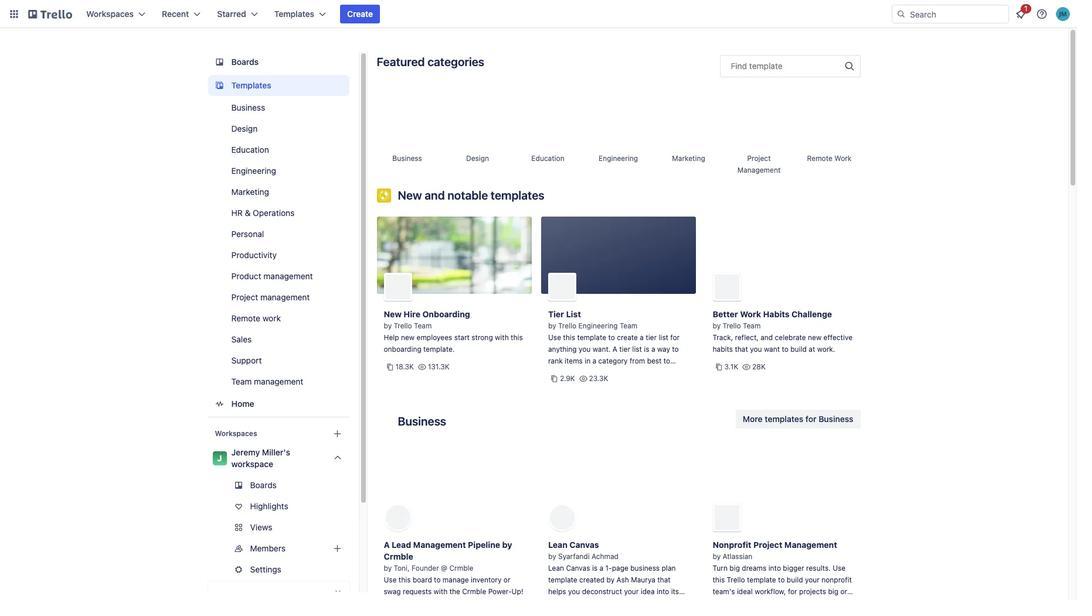 Task type: describe. For each thing, give the bounding box(es) containing it.
business link for project management
[[377, 91, 438, 176]]

is inside lean canvas by syarfandi achmad lean canvas is a 1-page business plan template created by ash maurya that helps you deconstruct your idea into its key assumptions.
[[592, 565, 598, 573]]

rank
[[548, 357, 563, 366]]

ideal
[[737, 588, 753, 597]]

and inside better work habits challenge by trello team track, reflect, and celebrate new effective habits that you want to build at work.
[[761, 334, 773, 342]]

0 vertical spatial big
[[730, 565, 740, 573]]

tier
[[548, 310, 564, 320]]

highlights link
[[208, 498, 349, 517]]

employees
[[417, 334, 452, 342]]

new for new hire onboarding by trello team help new employees start strong with this onboarding template.
[[384, 310, 402, 320]]

Search field
[[906, 5, 1008, 23]]

by inside the nonprofit project management by atlassian turn big dreams into bigger results. use this trello template to build your nonprofit team's ideal workflow, for projects big or small.
[[713, 553, 721, 562]]

0 vertical spatial remote work
[[807, 154, 852, 163]]

to inside a lead management pipeline by crmble by toni, founder @ crmble use this board to manage inventory or swag requests with the crmble power-up!
[[434, 576, 441, 585]]

131.3k
[[428, 363, 450, 372]]

a lead management pipeline by crmble by toni, founder @ crmble use this board to manage inventory or swag requests with the crmble power-up!
[[384, 541, 523, 597]]

engineering for management
[[599, 154, 638, 163]]

23.3k
[[589, 375, 608, 383]]

food
[[548, 392, 563, 401]]

habits
[[713, 345, 733, 354]]

1 lean from the top
[[548, 541, 567, 551]]

hr
[[231, 208, 243, 218]]

management for lead
[[413, 541, 466, 551]]

primary element
[[0, 0, 1077, 28]]

engineering inside 'tier list by trello engineering team use this template to create a tier list for anything you want. a tier list is a way to rank items in a category from best to worst. this could be: best nba players, goat'd pasta dishes, and tastiest fast food joints.'
[[578, 322, 618, 331]]

1 horizontal spatial marketing
[[672, 154, 705, 163]]

create button
[[340, 5, 380, 23]]

power-
[[488, 588, 512, 597]]

team's
[[713, 588, 735, 597]]

0 horizontal spatial templates
[[491, 189, 544, 202]]

templates inside popup button
[[274, 9, 314, 19]]

education for management
[[531, 154, 564, 163]]

0 vertical spatial remote
[[807, 154, 832, 163]]

notable
[[447, 189, 488, 202]]

support link
[[208, 352, 349, 371]]

to inside the nonprofit project management by atlassian turn big dreams into bigger results. use this trello template to build your nonprofit team's ideal workflow, for projects big or small.
[[778, 576, 785, 585]]

strong
[[472, 334, 493, 342]]

1 notification image
[[1014, 7, 1028, 21]]

use for nonprofit project management
[[833, 565, 846, 573]]

2 vertical spatial crmble
[[462, 588, 486, 597]]

this for by
[[399, 576, 411, 585]]

settings link
[[208, 561, 361, 580]]

starred
[[217, 9, 246, 19]]

that inside lean canvas by syarfandi achmad lean canvas is a 1-page business plan template created by ash maurya that helps you deconstruct your idea into its key assumptions.
[[657, 576, 671, 585]]

team down support
[[231, 377, 252, 387]]

views link
[[208, 519, 361, 538]]

this for atlassian
[[713, 576, 725, 585]]

hire
[[404, 310, 420, 320]]

celebrate
[[775, 334, 806, 342]]

a inside a lead management pipeline by crmble by toni, founder @ crmble use this board to manage inventory or swag requests with the crmble power-up!
[[384, 541, 390, 551]]

1 vertical spatial workspaces
[[215, 430, 257, 439]]

3.1k
[[724, 363, 738, 372]]

0 vertical spatial project
[[747, 154, 771, 163]]

more templates for business
[[743, 415, 853, 424]]

business inside button
[[819, 415, 853, 424]]

this
[[571, 369, 585, 378]]

ash
[[617, 576, 629, 585]]

team inside better work habits challenge by trello team track, reflect, and celebrate new effective habits that you want to build at work.
[[743, 322, 761, 331]]

1 vertical spatial big
[[828, 588, 838, 597]]

more templates for business button
[[736, 410, 860, 429]]

project management for bottom project management link
[[231, 293, 310, 303]]

forward image for settings
[[347, 563, 361, 578]]

items
[[565, 357, 583, 366]]

better
[[713, 310, 738, 320]]

a right create
[[640, 334, 644, 342]]

use for a lead management pipeline by crmble
[[384, 576, 397, 585]]

templates link
[[208, 75, 349, 96]]

trello inside new hire onboarding by trello team help new employees start strong with this onboarding template.
[[394, 322, 412, 331]]

sales link
[[208, 331, 349, 349]]

achmad
[[592, 553, 619, 562]]

for inside button
[[806, 415, 816, 424]]

marketing link for hr & operations
[[208, 183, 349, 202]]

requests
[[403, 588, 432, 597]]

want.
[[593, 345, 611, 354]]

lean canvas by syarfandi achmad lean canvas is a 1-page business plan template created by ash maurya that helps you deconstruct your idea into its key assumptions.
[[548, 541, 679, 601]]

atlassian image
[[713, 504, 741, 532]]

hr & operations link
[[208, 204, 349, 223]]

1 vertical spatial tier
[[619, 345, 630, 354]]

1 horizontal spatial remote work link
[[799, 91, 860, 176]]

a right in
[[593, 357, 596, 366]]

trello inside 'tier list by trello engineering team use this template to create a tier list for anything you want. a tier list is a way to rank items in a category from best to worst. this could be: best nba players, goat'd pasta dishes, and tastiest fast food joints.'
[[558, 322, 576, 331]]

assumptions.
[[562, 600, 606, 601]]

workspaces button
[[79, 5, 152, 23]]

team management
[[231, 377, 303, 387]]

lead
[[392, 541, 411, 551]]

players,
[[652, 369, 678, 378]]

templates button
[[267, 5, 333, 23]]

be:
[[607, 369, 617, 378]]

to up 'players,' in the right of the page
[[664, 357, 670, 366]]

1 vertical spatial canvas
[[566, 565, 590, 573]]

way
[[657, 345, 670, 354]]

small.
[[713, 600, 732, 601]]

Find template field
[[720, 55, 860, 77]]

a inside lean canvas by syarfandi achmad lean canvas is a 1-page business plan template created by ash maurya that helps you deconstruct your idea into its key assumptions.
[[600, 565, 603, 573]]

at
[[809, 345, 815, 354]]

board image
[[213, 55, 227, 69]]

new inside better work habits challenge by trello team track, reflect, and celebrate new effective habits that you want to build at work.
[[808, 334, 822, 342]]

engineering link for hr & operations
[[208, 162, 349, 181]]

from
[[630, 357, 645, 366]]

into inside lean canvas by syarfandi achmad lean canvas is a 1-page business plan template created by ash maurya that helps you deconstruct your idea into its key assumptions.
[[657, 588, 669, 597]]

home link
[[208, 394, 349, 415]]

board
[[413, 576, 432, 585]]

new for new and notable templates
[[398, 189, 422, 202]]

trello engineering team image
[[548, 273, 576, 301]]

0 horizontal spatial remote
[[231, 314, 260, 324]]

to inside better work habits challenge by trello team track, reflect, and celebrate new effective habits that you want to build at work.
[[782, 345, 788, 354]]

jeremy miller's workspace
[[231, 448, 290, 470]]

featured
[[377, 55, 425, 69]]

support
[[231, 356, 262, 366]]

track,
[[713, 334, 733, 342]]

your inside the nonprofit project management by atlassian turn big dreams into bigger results. use this trello template to build your nonprofit team's ideal workflow, for projects big or small.
[[805, 576, 820, 585]]

create a workspace image
[[330, 427, 344, 441]]

hr & operations
[[231, 208, 295, 218]]

or inside the nonprofit project management by atlassian turn big dreams into bigger results. use this trello template to build your nonprofit team's ideal workflow, for projects big or small.
[[840, 588, 847, 597]]

template inside 'tier list by trello engineering team use this template to create a tier list for anything you want. a tier list is a way to rank items in a category from best to worst. this could be: best nba players, goat'd pasta dishes, and tastiest fast food joints.'
[[577, 334, 606, 342]]

1 vertical spatial project management link
[[208, 288, 349, 307]]

personal link
[[208, 225, 349, 244]]

2 lean from the top
[[548, 565, 564, 573]]

maurya
[[631, 576, 655, 585]]

work.
[[817, 345, 835, 354]]

by inside new hire onboarding by trello team help new employees start strong with this onboarding template.
[[384, 322, 392, 331]]

template inside lean canvas by syarfandi achmad lean canvas is a 1-page business plan template created by ash maurya that helps you deconstruct your idea into its key assumptions.
[[548, 576, 577, 585]]

operations
[[253, 208, 295, 218]]

nonprofit
[[713, 541, 751, 551]]

toni, founder @ crmble image
[[384, 504, 412, 532]]

habits
[[763, 310, 790, 320]]

0 horizontal spatial list
[[632, 345, 642, 354]]

trello team image
[[713, 273, 741, 301]]

a inside 'tier list by trello engineering team use this template to create a tier list for anything you want. a tier list is a way to rank items in a category from best to worst. this could be: best nba players, goat'd pasta dishes, and tastiest fast food joints.'
[[613, 345, 617, 354]]

nonprofit
[[822, 576, 852, 585]]

category
[[598, 357, 628, 366]]

nonprofit project management by atlassian turn big dreams into bigger results. use this trello template to build your nonprofit team's ideal workflow, for projects big or small.
[[713, 541, 852, 601]]

goat'd
[[548, 381, 573, 389]]

design for management
[[466, 154, 489, 163]]

0 horizontal spatial remote work link
[[208, 310, 349, 328]]

marketing link for project management
[[658, 91, 719, 176]]

that inside better work habits challenge by trello team track, reflect, and celebrate new effective habits that you want to build at work.
[[735, 345, 748, 354]]

sales
[[231, 335, 252, 345]]

1 vertical spatial marketing
[[231, 187, 269, 197]]

up!
[[512, 588, 523, 597]]

workspace
[[231, 460, 273, 470]]

trello inside better work habits challenge by trello team track, reflect, and celebrate new effective habits that you want to build at work.
[[723, 322, 741, 331]]

toni,
[[394, 565, 410, 573]]

dishes,
[[595, 381, 619, 389]]

tier list by trello engineering team use this template to create a tier list for anything you want. a tier list is a way to rank items in a category from best to worst. this could be: best nba players, goat'd pasta dishes, and tastiest fast food joints.
[[548, 310, 680, 401]]

home image
[[213, 398, 227, 412]]

in
[[585, 357, 591, 366]]

members
[[250, 544, 286, 554]]

template inside field
[[749, 61, 783, 71]]

boards link for views
[[208, 477, 349, 495]]

1 horizontal spatial list
[[659, 334, 668, 342]]



Task type: locate. For each thing, give the bounding box(es) containing it.
forward image up forward image
[[347, 521, 361, 535]]

crmble up manage
[[449, 565, 473, 573]]

template.
[[423, 345, 455, 354]]

2 management from the left
[[784, 541, 837, 551]]

0 vertical spatial boards
[[231, 57, 259, 67]]

remote
[[807, 154, 832, 163], [231, 314, 260, 324]]

1 vertical spatial remote work
[[231, 314, 281, 324]]

0 vertical spatial engineering
[[599, 154, 638, 163]]

marketing icon image
[[658, 91, 719, 152]]

0 vertical spatial boards link
[[208, 52, 349, 73]]

0 horizontal spatial use
[[384, 576, 397, 585]]

create
[[347, 9, 373, 19]]

forward image inside the views link
[[347, 521, 361, 535]]

new up the onboarding
[[401, 334, 415, 342]]

template
[[749, 61, 783, 71], [577, 334, 606, 342], [548, 576, 577, 585], [747, 576, 776, 585]]

1 vertical spatial project management
[[231, 293, 310, 303]]

1 horizontal spatial project management
[[737, 154, 781, 175]]

management
[[737, 166, 781, 175], [263, 271, 313, 281], [260, 293, 310, 303], [254, 377, 303, 387]]

a left lead
[[384, 541, 390, 551]]

1 horizontal spatial or
[[840, 588, 847, 597]]

template board image
[[213, 79, 227, 93]]

by inside 'tier list by trello engineering team use this template to create a tier list for anything you want. a tier list is a way to rank items in a category from best to worst. this could be: best nba players, goat'd pasta dishes, and tastiest fast food joints.'
[[548, 322, 556, 331]]

team down hire
[[414, 322, 432, 331]]

1 horizontal spatial templates
[[765, 415, 803, 424]]

&
[[245, 208, 251, 218]]

projects
[[799, 588, 826, 597]]

this inside the nonprofit project management by atlassian turn big dreams into bigger results. use this trello template to build your nonprofit team's ideal workflow, for projects big or small.
[[713, 576, 725, 585]]

1 vertical spatial that
[[657, 576, 671, 585]]

your inside lean canvas by syarfandi achmad lean canvas is a 1-page business plan template created by ash maurya that helps you deconstruct your idea into its key assumptions.
[[624, 588, 639, 597]]

tier
[[646, 334, 657, 342], [619, 345, 630, 354]]

template down dreams
[[747, 576, 776, 585]]

categories
[[427, 55, 484, 69]]

0 vertical spatial lean
[[548, 541, 567, 551]]

is inside 'tier list by trello engineering team use this template to create a tier list for anything you want. a tier list is a way to rank items in a category from best to worst. this could be: best nba players, goat'd pasta dishes, and tastiest fast food joints.'
[[644, 345, 649, 354]]

use up 'anything'
[[548, 334, 561, 342]]

1 horizontal spatial management
[[784, 541, 837, 551]]

a left the way at the bottom of the page
[[651, 345, 655, 354]]

0 vertical spatial crmble
[[384, 552, 413, 562]]

engineering link for project management
[[588, 91, 649, 176]]

remote up sales on the bottom of the page
[[231, 314, 260, 324]]

templates right the more at bottom right
[[765, 415, 803, 424]]

for up 'players,' in the right of the page
[[670, 334, 680, 342]]

0 horizontal spatial or
[[504, 576, 510, 585]]

with inside a lead management pipeline by crmble by toni, founder @ crmble use this board to manage inventory or swag requests with the crmble power-up!
[[434, 588, 448, 597]]

new inside new hire onboarding by trello team help new employees start strong with this onboarding template.
[[401, 334, 415, 342]]

swag
[[384, 588, 401, 597]]

marketing link
[[658, 91, 719, 176], [208, 183, 349, 202]]

for inside 'tier list by trello engineering team use this template to create a tier list for anything you want. a tier list is a way to rank items in a category from best to worst. this could be: best nba players, goat'd pasta dishes, and tastiest fast food joints.'
[[670, 334, 680, 342]]

design for &
[[231, 124, 258, 134]]

1 horizontal spatial marketing link
[[658, 91, 719, 176]]

reflect,
[[735, 334, 759, 342]]

a
[[640, 334, 644, 342], [651, 345, 655, 354], [593, 357, 596, 366], [600, 565, 603, 573]]

new left hire
[[384, 310, 402, 320]]

that down plan
[[657, 576, 671, 585]]

and
[[425, 189, 445, 202], [761, 334, 773, 342], [621, 381, 633, 389]]

1 vertical spatial templates
[[765, 415, 803, 424]]

marketing down marketing icon
[[672, 154, 705, 163]]

design link for project management
[[447, 91, 508, 176]]

1 horizontal spatial design link
[[447, 91, 508, 176]]

template inside the nonprofit project management by atlassian turn big dreams into bigger results. use this trello template to build your nonprofit team's ideal workflow, for projects big or small.
[[747, 576, 776, 585]]

template right the find at the right
[[749, 61, 783, 71]]

1 vertical spatial new
[[384, 310, 402, 320]]

plan
[[662, 565, 676, 573]]

0 vertical spatial workspaces
[[86, 9, 134, 19]]

or up power-
[[504, 576, 510, 585]]

big down nonprofit
[[828, 588, 838, 597]]

to right the way at the bottom of the page
[[672, 345, 679, 354]]

0 horizontal spatial engineering link
[[208, 162, 349, 181]]

engineering for &
[[231, 166, 276, 176]]

recent button
[[155, 5, 208, 23]]

project inside the nonprofit project management by atlassian turn big dreams into bigger results. use this trello template to build your nonprofit team's ideal workflow, for projects big or small.
[[753, 541, 782, 551]]

boards link up 'highlights' link
[[208, 477, 349, 495]]

0 horizontal spatial is
[[592, 565, 598, 573]]

anything
[[548, 345, 577, 354]]

1 horizontal spatial for
[[788, 588, 797, 597]]

boards for home
[[231, 57, 259, 67]]

education link for project management
[[517, 91, 578, 176]]

you inside 'tier list by trello engineering team use this template to create a tier list for anything you want. a tier list is a way to rank items in a category from best to worst. this could be: best nba players, goat'd pasta dishes, and tastiest fast food joints.'
[[579, 345, 591, 354]]

0 vertical spatial for
[[670, 334, 680, 342]]

boards link for home
[[208, 52, 349, 73]]

this down toni,
[[399, 576, 411, 585]]

0 vertical spatial templates
[[274, 9, 314, 19]]

0 horizontal spatial project management link
[[208, 288, 349, 307]]

tier right create
[[646, 334, 657, 342]]

use up swag
[[384, 576, 397, 585]]

1 vertical spatial crmble
[[449, 565, 473, 573]]

work
[[740, 310, 761, 320]]

1 boards link from the top
[[208, 52, 349, 73]]

1 vertical spatial engineering
[[231, 166, 276, 176]]

by up 'help'
[[384, 322, 392, 331]]

key
[[548, 600, 560, 601]]

this down turn
[[713, 576, 725, 585]]

you up in
[[579, 345, 591, 354]]

syarfandi achmad image
[[548, 504, 576, 532]]

0 horizontal spatial big
[[730, 565, 740, 573]]

to up workflow,
[[778, 576, 785, 585]]

trello inside the nonprofit project management by atlassian turn big dreams into bigger results. use this trello template to build your nonprofit team's ideal workflow, for projects big or small.
[[727, 576, 745, 585]]

templates inside button
[[765, 415, 803, 424]]

with right strong
[[495, 334, 509, 342]]

0 vertical spatial best
[[647, 357, 662, 366]]

add image
[[330, 542, 344, 556]]

create
[[617, 334, 638, 342]]

1 horizontal spatial project management link
[[729, 91, 789, 176]]

by down 1-
[[607, 576, 615, 585]]

2 boards link from the top
[[208, 477, 349, 495]]

tier down create
[[619, 345, 630, 354]]

0 horizontal spatial work
[[263, 314, 281, 324]]

0 horizontal spatial education
[[231, 145, 269, 155]]

its
[[671, 588, 679, 597]]

by left toni,
[[384, 565, 392, 573]]

work
[[834, 154, 852, 163], [263, 314, 281, 324]]

remote work up sales on the bottom of the page
[[231, 314, 281, 324]]

by up turn
[[713, 553, 721, 562]]

2 vertical spatial for
[[788, 588, 797, 597]]

you down reflect,
[[750, 345, 762, 354]]

a up category
[[613, 345, 617, 354]]

new and notable templates
[[398, 189, 544, 202]]

project management for right project management link
[[737, 154, 781, 175]]

1 horizontal spatial engineering link
[[588, 91, 649, 176]]

and inside 'tier list by trello engineering team use this template to create a tier list for anything you want. a tier list is a way to rank items in a category from best to worst. this could be: best nba players, goat'd pasta dishes, and tastiest fast food joints.'
[[621, 381, 633, 389]]

big
[[730, 565, 740, 573], [828, 588, 838, 597]]

by left the 'syarfandi'
[[548, 553, 556, 562]]

canvas down the 'syarfandi'
[[566, 565, 590, 573]]

that down reflect,
[[735, 345, 748, 354]]

starred button
[[210, 5, 265, 23]]

best right be:
[[619, 369, 634, 378]]

this inside new hire onboarding by trello team help new employees start strong with this onboarding template.
[[511, 334, 523, 342]]

best down the way at the bottom of the page
[[647, 357, 662, 366]]

1 vertical spatial remote work link
[[208, 310, 349, 328]]

is up from
[[644, 345, 649, 354]]

this inside a lead management pipeline by crmble by toni, founder @ crmble use this board to manage inventory or swag requests with the crmble power-up!
[[399, 576, 411, 585]]

1 horizontal spatial new
[[808, 334, 822, 342]]

1 vertical spatial design
[[466, 154, 489, 163]]

new inside new hire onboarding by trello team help new employees start strong with this onboarding template.
[[384, 310, 402, 320]]

lean
[[548, 541, 567, 551], [548, 565, 564, 573]]

into left bigger
[[768, 565, 781, 573]]

education for &
[[231, 145, 269, 155]]

0 vertical spatial tier
[[646, 334, 657, 342]]

management up the @
[[413, 541, 466, 551]]

0 vertical spatial design
[[231, 124, 258, 134]]

tastiest
[[635, 381, 660, 389]]

design down "templates" link
[[231, 124, 258, 134]]

new up at
[[808, 334, 822, 342]]

0 horizontal spatial new
[[401, 334, 415, 342]]

the
[[449, 588, 460, 597]]

1 vertical spatial into
[[657, 588, 669, 597]]

your up projects
[[805, 576, 820, 585]]

team inside 'tier list by trello engineering team use this template to create a tier list for anything you want. a tier list is a way to rank items in a category from best to worst. this could be: best nba players, goat'd pasta dishes, and tastiest fast food joints.'
[[620, 322, 637, 331]]

by down 'tier'
[[548, 322, 556, 331]]

1 horizontal spatial big
[[828, 588, 838, 597]]

management inside a lead management pipeline by crmble by toni, founder @ crmble use this board to manage inventory or swag requests with the crmble power-up!
[[413, 541, 466, 551]]

28k
[[752, 363, 766, 372]]

by inside better work habits challenge by trello team track, reflect, and celebrate new effective habits that you want to build at work.
[[713, 322, 721, 331]]

marketing up &
[[231, 187, 269, 197]]

with inside new hire onboarding by trello team help new employees start strong with this onboarding template.
[[495, 334, 509, 342]]

design up new and notable templates at the top of the page
[[466, 154, 489, 163]]

that
[[735, 345, 748, 354], [657, 576, 671, 585]]

remote work down remote work icon
[[807, 154, 852, 163]]

1 horizontal spatial templates
[[274, 9, 314, 19]]

team management link
[[208, 373, 349, 392]]

with
[[495, 334, 509, 342], [434, 588, 448, 597]]

0 vertical spatial build
[[790, 345, 807, 354]]

you
[[579, 345, 591, 354], [750, 345, 762, 354], [568, 588, 580, 597]]

boards for views
[[250, 481, 277, 491]]

boards right board icon
[[231, 57, 259, 67]]

management up the results.
[[784, 541, 837, 551]]

j
[[217, 454, 222, 464]]

help
[[384, 334, 399, 342]]

list up the way at the bottom of the page
[[659, 334, 668, 342]]

new left the notable
[[398, 189, 422, 202]]

0 horizontal spatial remote work
[[231, 314, 281, 324]]

1 horizontal spatial that
[[735, 345, 748, 354]]

jeremy miller (jeremymiller198) image
[[1056, 7, 1070, 21]]

into left the its
[[657, 588, 669, 597]]

by up track,
[[713, 322, 721, 331]]

0 vertical spatial remote work link
[[799, 91, 860, 176]]

1 vertical spatial lean
[[548, 565, 564, 573]]

forward image
[[347, 521, 361, 535], [347, 563, 361, 578]]

0 horizontal spatial for
[[670, 334, 680, 342]]

templates right the starred dropdown button
[[274, 9, 314, 19]]

build inside better work habits challenge by trello team track, reflect, and celebrate new effective habits that you want to build at work.
[[790, 345, 807, 354]]

engineering
[[599, 154, 638, 163], [231, 166, 276, 176], [578, 322, 618, 331]]

for
[[670, 334, 680, 342], [806, 415, 816, 424], [788, 588, 797, 597]]

trello team image
[[384, 273, 412, 301]]

this inside 'tier list by trello engineering team use this template to create a tier list for anything you want. a tier list is a way to rank items in a category from best to worst. this could be: best nba players, goat'd pasta dishes, and tastiest fast food joints.'
[[563, 334, 575, 342]]

work down remote work icon
[[834, 154, 852, 163]]

forward image inside settings "link"
[[347, 563, 361, 578]]

pipeline
[[468, 541, 500, 551]]

0 horizontal spatial design
[[231, 124, 258, 134]]

build
[[790, 345, 807, 354], [787, 576, 803, 585]]

0 horizontal spatial that
[[657, 576, 671, 585]]

team inside new hire onboarding by trello team help new employees start strong with this onboarding template.
[[414, 322, 432, 331]]

canvas up the 'syarfandi'
[[569, 541, 599, 551]]

canvas
[[569, 541, 599, 551], [566, 565, 590, 573]]

1 horizontal spatial business link
[[377, 91, 438, 176]]

0 vertical spatial templates
[[491, 189, 544, 202]]

0 vertical spatial that
[[735, 345, 748, 354]]

nba
[[636, 369, 650, 378]]

1 horizontal spatial with
[[495, 334, 509, 342]]

project management link
[[729, 91, 789, 176], [208, 288, 349, 307]]

for right the more at bottom right
[[806, 415, 816, 424]]

find template
[[731, 61, 783, 71]]

trello down hire
[[394, 322, 412, 331]]

0 horizontal spatial marketing
[[231, 187, 269, 197]]

0 vertical spatial forward image
[[347, 521, 361, 535]]

productivity
[[231, 250, 277, 260]]

1 horizontal spatial best
[[647, 357, 662, 366]]

remote work icon image
[[799, 91, 860, 152]]

use inside a lead management pipeline by crmble by toni, founder @ crmble use this board to manage inventory or swag requests with the crmble power-up!
[[384, 576, 397, 585]]

trello down list
[[558, 322, 576, 331]]

0 vertical spatial project management link
[[729, 91, 789, 176]]

1 horizontal spatial work
[[834, 154, 852, 163]]

templates right template board icon
[[231, 80, 271, 90]]

1-
[[605, 565, 612, 573]]

remote down remote work icon
[[807, 154, 832, 163]]

forward image down forward image
[[347, 563, 361, 578]]

1 horizontal spatial education link
[[517, 91, 578, 176]]

founder
[[412, 565, 439, 573]]

your down ash
[[624, 588, 639, 597]]

boards link up "templates" link
[[208, 52, 349, 73]]

2 vertical spatial engineering
[[578, 322, 618, 331]]

use
[[548, 334, 561, 342], [833, 565, 846, 573], [384, 576, 397, 585]]

this right strong
[[511, 334, 523, 342]]

1 vertical spatial project
[[231, 293, 258, 303]]

team down work
[[743, 322, 761, 331]]

effective
[[824, 334, 853, 342]]

engineering link
[[588, 91, 649, 176], [208, 162, 349, 181]]

0 horizontal spatial workspaces
[[86, 9, 134, 19]]

lean up the 'syarfandi'
[[548, 541, 567, 551]]

forward image for views
[[347, 521, 361, 535]]

page
[[612, 565, 628, 573]]

product management link
[[208, 267, 349, 286]]

2 new from the left
[[808, 334, 822, 342]]

use up nonprofit
[[833, 565, 846, 573]]

templates right the notable
[[491, 189, 544, 202]]

use inside the nonprofit project management by atlassian turn big dreams into bigger results. use this trello template to build your nonprofit team's ideal workflow, for projects big or small.
[[833, 565, 846, 573]]

is up the created
[[592, 565, 598, 573]]

personal
[[231, 229, 264, 239]]

0 vertical spatial marketing
[[672, 154, 705, 163]]

into inside the nonprofit project management by atlassian turn big dreams into bigger results. use this trello template to build your nonprofit team's ideal workflow, for projects big or small.
[[768, 565, 781, 573]]

for inside the nonprofit project management by atlassian turn big dreams into bigger results. use this trello template to build your nonprofit team's ideal workflow, for projects big or small.
[[788, 588, 797, 597]]

forward image
[[347, 542, 361, 556]]

remote work
[[807, 154, 852, 163], [231, 314, 281, 324]]

trello up ideal on the right
[[727, 576, 745, 585]]

templates
[[491, 189, 544, 202], [765, 415, 803, 424]]

0 vertical spatial canvas
[[569, 541, 599, 551]]

members link
[[208, 540, 361, 559]]

turn
[[713, 565, 728, 573]]

1 new from the left
[[401, 334, 415, 342]]

1 forward image from the top
[[347, 521, 361, 535]]

education link for hr & operations
[[208, 141, 349, 159]]

by
[[384, 322, 392, 331], [548, 322, 556, 331], [713, 322, 721, 331], [502, 541, 512, 551], [548, 553, 556, 562], [713, 553, 721, 562], [384, 565, 392, 573], [607, 576, 615, 585]]

you up assumptions.
[[568, 588, 580, 597]]

1 horizontal spatial your
[[805, 576, 820, 585]]

open information menu image
[[1036, 8, 1048, 20]]

more
[[743, 415, 763, 424]]

business link for hr & operations
[[208, 99, 349, 117]]

0 vertical spatial marketing link
[[658, 91, 719, 176]]

2.9k
[[560, 375, 575, 383]]

project
[[747, 154, 771, 163], [231, 293, 258, 303], [753, 541, 782, 551]]

list
[[566, 310, 581, 320]]

miller's
[[262, 448, 290, 458]]

with left the
[[434, 588, 448, 597]]

and right dishes,
[[621, 381, 633, 389]]

start
[[454, 334, 470, 342]]

0 vertical spatial use
[[548, 334, 561, 342]]

1 horizontal spatial workspaces
[[215, 430, 257, 439]]

0 vertical spatial with
[[495, 334, 509, 342]]

for left projects
[[788, 588, 797, 597]]

0 vertical spatial or
[[504, 576, 510, 585]]

boards
[[231, 57, 259, 67], [250, 481, 277, 491]]

1 horizontal spatial remote
[[807, 154, 832, 163]]

this for trello
[[511, 334, 523, 342]]

template up want.
[[577, 334, 606, 342]]

template up helps in the bottom of the page
[[548, 576, 577, 585]]

challenge
[[792, 310, 832, 320]]

to up want.
[[608, 334, 615, 342]]

crmble down lead
[[384, 552, 413, 562]]

you inside lean canvas by syarfandi achmad lean canvas is a 1-page business plan template created by ash maurya that helps you deconstruct your idea into its key assumptions.
[[568, 588, 580, 597]]

and left the notable
[[425, 189, 445, 202]]

search image
[[896, 9, 906, 19]]

big down atlassian
[[730, 565, 740, 573]]

you inside better work habits challenge by trello team track, reflect, and celebrate new effective habits that you want to build at work.
[[750, 345, 762, 354]]

recent
[[162, 9, 189, 19]]

management for project
[[784, 541, 837, 551]]

1 vertical spatial best
[[619, 369, 634, 378]]

or down nonprofit
[[840, 588, 847, 597]]

1 vertical spatial for
[[806, 415, 816, 424]]

atlassian
[[723, 553, 752, 562]]

team up create
[[620, 322, 637, 331]]

workspaces inside workspaces popup button
[[86, 9, 134, 19]]

0 horizontal spatial templates
[[231, 80, 271, 90]]

or inside a lead management pipeline by crmble by toni, founder @ crmble use this board to manage inventory or swag requests with the crmble power-up!
[[504, 576, 510, 585]]

to right board
[[434, 576, 441, 585]]

team
[[414, 322, 432, 331], [620, 322, 637, 331], [743, 322, 761, 331], [231, 377, 252, 387]]

1 vertical spatial boards
[[250, 481, 277, 491]]

inventory
[[471, 576, 502, 585]]

by right 'pipeline' at the bottom left of page
[[502, 541, 512, 551]]

0 vertical spatial your
[[805, 576, 820, 585]]

design link for hr & operations
[[208, 120, 349, 138]]

and up "want"
[[761, 334, 773, 342]]

this up 'anything'
[[563, 334, 575, 342]]

into
[[768, 565, 781, 573], [657, 588, 669, 597]]

idea
[[641, 588, 655, 597]]

1 vertical spatial a
[[384, 541, 390, 551]]

1 horizontal spatial design
[[466, 154, 489, 163]]

remote work link
[[799, 91, 860, 176], [208, 310, 349, 328]]

2 forward image from the top
[[347, 563, 361, 578]]

0 horizontal spatial and
[[425, 189, 445, 202]]

build left at
[[790, 345, 807, 354]]

use inside 'tier list by trello engineering team use this template to create a tier list for anything you want. a tier list is a way to rank items in a category from best to worst. this could be: best nba players, goat'd pasta dishes, and tastiest fast food joints.'
[[548, 334, 561, 342]]

management inside the nonprofit project management by atlassian turn big dreams into bigger results. use this trello template to build your nonprofit team's ideal workflow, for projects big or small.
[[784, 541, 837, 551]]

trello down the better at the bottom of page
[[723, 322, 741, 331]]

boards link
[[208, 52, 349, 73], [208, 477, 349, 495]]

1 vertical spatial build
[[787, 576, 803, 585]]

1 vertical spatial your
[[624, 588, 639, 597]]

0 vertical spatial into
[[768, 565, 781, 573]]

build down bigger
[[787, 576, 803, 585]]

work up sales link
[[263, 314, 281, 324]]

2 vertical spatial use
[[384, 576, 397, 585]]

workspaces
[[86, 9, 134, 19], [215, 430, 257, 439]]

crmble down inventory
[[462, 588, 486, 597]]

0 horizontal spatial marketing link
[[208, 183, 349, 202]]

0 vertical spatial list
[[659, 334, 668, 342]]

build inside the nonprofit project management by atlassian turn big dreams into bigger results. use this trello template to build your nonprofit team's ideal workflow, for projects big or small.
[[787, 576, 803, 585]]

list up from
[[632, 345, 642, 354]]

back to home image
[[28, 5, 72, 23]]

1 management from the left
[[413, 541, 466, 551]]

lean down the 'syarfandi'
[[548, 565, 564, 573]]

highlights
[[250, 502, 288, 512]]

1 horizontal spatial tier
[[646, 334, 657, 342]]



Task type: vqa. For each thing, say whether or not it's contained in the screenshot.
the rightmost Ups
no



